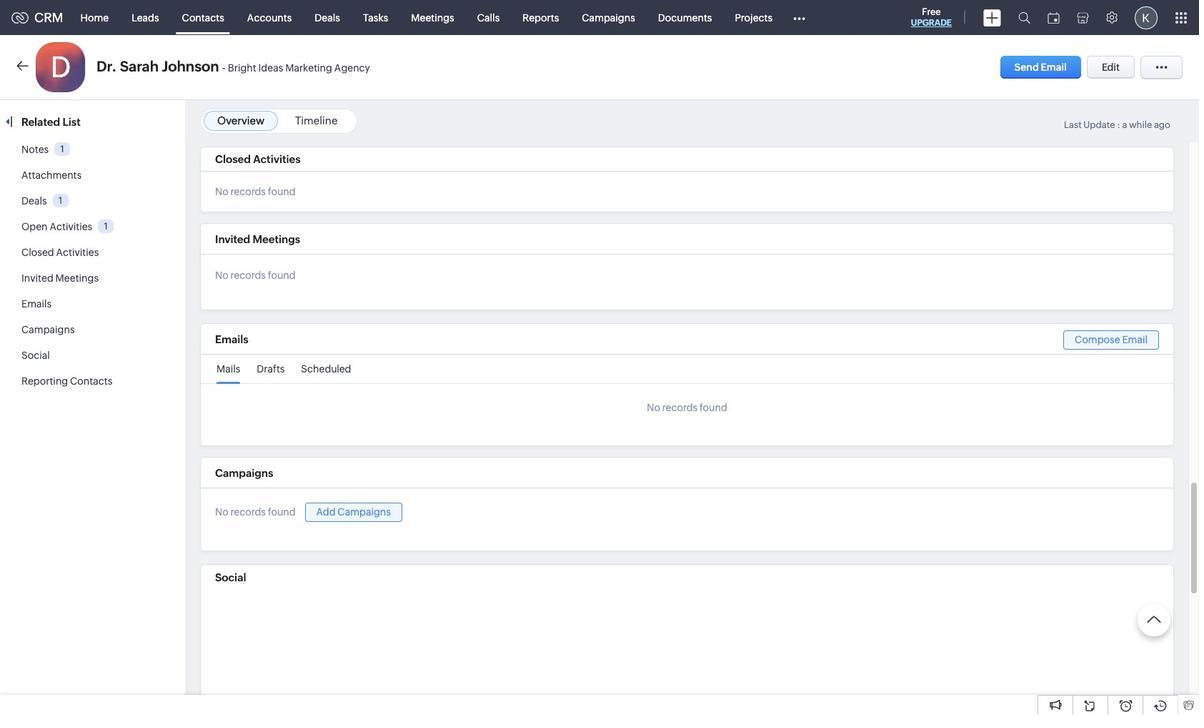 Task type: describe. For each thing, give the bounding box(es) containing it.
ideas
[[259, 62, 283, 74]]

social link
[[21, 350, 50, 361]]

search element
[[1010, 0, 1040, 35]]

1 horizontal spatial campaigns link
[[571, 0, 647, 35]]

documents
[[658, 12, 713, 23]]

bright ideas marketing agency link
[[228, 62, 370, 74]]

email for compose email
[[1123, 334, 1148, 345]]

bright
[[228, 62, 256, 74]]

related
[[21, 116, 60, 128]]

accounts link
[[236, 0, 303, 35]]

open activities link
[[21, 221, 92, 232]]

Other Modules field
[[785, 6, 815, 29]]

1 horizontal spatial deals
[[315, 12, 340, 23]]

reporting
[[21, 375, 68, 387]]

agency
[[335, 62, 370, 74]]

0 horizontal spatial closed activities
[[21, 247, 99, 258]]

reporting contacts
[[21, 375, 112, 387]]

projects link
[[724, 0, 785, 35]]

mails
[[217, 363, 241, 375]]

home link
[[69, 0, 120, 35]]

create menu element
[[975, 0, 1010, 35]]

reporting contacts link
[[21, 375, 112, 387]]

update
[[1084, 119, 1116, 130]]

upgrade
[[912, 18, 953, 28]]

meetings link
[[400, 0, 466, 35]]

notes link
[[21, 144, 49, 155]]

d
[[51, 51, 71, 84]]

1 vertical spatial deals link
[[21, 195, 47, 207]]

overview link
[[217, 114, 265, 127]]

2 horizontal spatial meetings
[[411, 12, 455, 23]]

profile element
[[1127, 0, 1167, 35]]

projects
[[735, 12, 773, 23]]

add campaigns link
[[305, 503, 403, 522]]

calls link
[[466, 0, 511, 35]]

send email button
[[1001, 56, 1082, 79]]

sarah
[[120, 58, 159, 74]]

open
[[21, 221, 48, 232]]

1 for deals
[[59, 195, 62, 206]]

overview
[[217, 114, 265, 127]]

1 horizontal spatial contacts
[[182, 12, 224, 23]]

0 vertical spatial deals link
[[303, 0, 352, 35]]

home
[[81, 12, 109, 23]]

1 horizontal spatial invited
[[215, 233, 250, 245]]

compose
[[1076, 334, 1121, 345]]

contacts link
[[171, 0, 236, 35]]

activities for closed activities link
[[56, 247, 99, 258]]

emails link
[[21, 298, 52, 310]]

email for send email
[[1042, 61, 1068, 73]]

0 vertical spatial closed activities
[[215, 153, 301, 165]]

1 horizontal spatial invited meetings
[[215, 233, 301, 245]]

last
[[1065, 119, 1082, 130]]

profile image
[[1136, 6, 1158, 29]]

accounts
[[247, 12, 292, 23]]

0 horizontal spatial invited
[[21, 272, 53, 284]]

1 for notes
[[60, 144, 64, 154]]

edit button
[[1088, 56, 1136, 79]]

compose email
[[1076, 334, 1148, 345]]

1 horizontal spatial meetings
[[253, 233, 301, 245]]

johnson
[[162, 58, 219, 74]]

free
[[923, 6, 941, 17]]

0 horizontal spatial campaigns link
[[21, 324, 75, 335]]

:
[[1118, 119, 1121, 130]]

1 horizontal spatial social
[[215, 571, 246, 583]]

edit
[[1103, 61, 1121, 73]]



Task type: locate. For each thing, give the bounding box(es) containing it.
attachments
[[21, 169, 82, 181]]

activities up the invited meetings "link"
[[56, 247, 99, 258]]

timeline
[[295, 114, 338, 127]]

1 vertical spatial campaigns link
[[21, 324, 75, 335]]

drafts
[[257, 363, 285, 375]]

attachments link
[[21, 169, 82, 181]]

campaigns link right reports
[[571, 0, 647, 35]]

1 vertical spatial contacts
[[70, 375, 112, 387]]

contacts right reporting
[[70, 375, 112, 387]]

0 vertical spatial invited
[[215, 233, 250, 245]]

invited meetings
[[215, 233, 301, 245], [21, 272, 99, 284]]

crm
[[34, 10, 63, 25]]

calls
[[477, 12, 500, 23]]

send email
[[1015, 61, 1068, 73]]

invited
[[215, 233, 250, 245], [21, 272, 53, 284]]

deals left tasks
[[315, 12, 340, 23]]

records
[[231, 186, 266, 197], [231, 270, 266, 281], [663, 402, 698, 413], [231, 507, 266, 518]]

open activities
[[21, 221, 92, 232]]

1 vertical spatial invited
[[21, 272, 53, 284]]

0 vertical spatial closed
[[215, 153, 251, 165]]

0 vertical spatial activities
[[253, 153, 301, 165]]

1 vertical spatial email
[[1123, 334, 1148, 345]]

campaigns link
[[571, 0, 647, 35], [21, 324, 75, 335]]

logo image
[[11, 12, 29, 23]]

email
[[1042, 61, 1068, 73], [1123, 334, 1148, 345]]

deals link up the open
[[21, 195, 47, 207]]

leads
[[132, 12, 159, 23]]

free upgrade
[[912, 6, 953, 28]]

calendar image
[[1048, 12, 1060, 23]]

while
[[1130, 119, 1153, 130]]

reports link
[[511, 0, 571, 35]]

0 horizontal spatial closed
[[21, 247, 54, 258]]

related list
[[21, 116, 83, 128]]

emails down the invited meetings "link"
[[21, 298, 52, 310]]

0 vertical spatial emails
[[21, 298, 52, 310]]

2 vertical spatial meetings
[[55, 272, 99, 284]]

reports
[[523, 12, 559, 23]]

1 horizontal spatial emails
[[215, 333, 249, 345]]

email inside button
[[1042, 61, 1068, 73]]

email right the send
[[1042, 61, 1068, 73]]

closed
[[215, 153, 251, 165], [21, 247, 54, 258]]

notes
[[21, 144, 49, 155]]

0 horizontal spatial emails
[[21, 298, 52, 310]]

closed activities
[[215, 153, 301, 165], [21, 247, 99, 258]]

emails
[[21, 298, 52, 310], [215, 333, 249, 345]]

closed down overview
[[215, 153, 251, 165]]

0 vertical spatial campaigns link
[[571, 0, 647, 35]]

1 right open activities
[[104, 221, 108, 232]]

1 vertical spatial closed activities
[[21, 247, 99, 258]]

closed down the open
[[21, 247, 54, 258]]

1 vertical spatial meetings
[[253, 233, 301, 245]]

scheduled
[[301, 363, 351, 375]]

0 vertical spatial contacts
[[182, 12, 224, 23]]

2 vertical spatial 1
[[104, 221, 108, 232]]

meetings
[[411, 12, 455, 23], [253, 233, 301, 245], [55, 272, 99, 284]]

-
[[222, 61, 226, 74]]

0 vertical spatial 1
[[60, 144, 64, 154]]

0 horizontal spatial contacts
[[70, 375, 112, 387]]

deals
[[315, 12, 340, 23], [21, 195, 47, 207]]

list
[[63, 116, 81, 128]]

0 horizontal spatial meetings
[[55, 272, 99, 284]]

dr.
[[97, 58, 117, 74]]

1 vertical spatial emails
[[215, 333, 249, 345]]

found
[[268, 186, 296, 197], [268, 270, 296, 281], [700, 402, 728, 413], [268, 507, 296, 518]]

crm link
[[11, 10, 63, 25]]

0 vertical spatial deals
[[315, 12, 340, 23]]

closed activities up the invited meetings "link"
[[21, 247, 99, 258]]

1 horizontal spatial deals link
[[303, 0, 352, 35]]

0 horizontal spatial invited meetings
[[21, 272, 99, 284]]

1 vertical spatial activities
[[50, 221, 92, 232]]

add
[[316, 506, 336, 518]]

campaigns
[[582, 12, 636, 23], [21, 324, 75, 335], [215, 467, 274, 479], [338, 506, 391, 518]]

closed activities link
[[21, 247, 99, 258]]

timeline link
[[295, 114, 338, 127]]

1 horizontal spatial closed activities
[[215, 153, 301, 165]]

create menu image
[[984, 9, 1002, 26]]

1 vertical spatial deals
[[21, 195, 47, 207]]

activities down overview
[[253, 153, 301, 165]]

no records found
[[215, 186, 296, 197], [215, 270, 296, 281], [647, 402, 728, 413], [215, 507, 296, 518]]

closed activities down overview
[[215, 153, 301, 165]]

search image
[[1019, 11, 1031, 24]]

documents link
[[647, 0, 724, 35]]

leads link
[[120, 0, 171, 35]]

activities up closed activities link
[[50, 221, 92, 232]]

campaigns link down emails link
[[21, 324, 75, 335]]

contacts up johnson
[[182, 12, 224, 23]]

email right 'compose'
[[1123, 334, 1148, 345]]

emails up mails at the bottom
[[215, 333, 249, 345]]

0 vertical spatial social
[[21, 350, 50, 361]]

1 vertical spatial closed
[[21, 247, 54, 258]]

1 horizontal spatial closed
[[215, 153, 251, 165]]

tasks
[[363, 12, 389, 23]]

tasks link
[[352, 0, 400, 35]]

1 vertical spatial invited meetings
[[21, 272, 99, 284]]

0 vertical spatial invited meetings
[[215, 233, 301, 245]]

1 vertical spatial 1
[[59, 195, 62, 206]]

0 horizontal spatial social
[[21, 350, 50, 361]]

send
[[1015, 61, 1040, 73]]

social
[[21, 350, 50, 361], [215, 571, 246, 583]]

deals link
[[303, 0, 352, 35], [21, 195, 47, 207]]

activities for open activities link
[[50, 221, 92, 232]]

2 vertical spatial activities
[[56, 247, 99, 258]]

0 vertical spatial email
[[1042, 61, 1068, 73]]

add campaigns
[[316, 506, 391, 518]]

marketing
[[285, 62, 332, 74]]

0 vertical spatial meetings
[[411, 12, 455, 23]]

ago
[[1155, 119, 1171, 130]]

invited meetings link
[[21, 272, 99, 284]]

last update : a while ago
[[1065, 119, 1171, 130]]

dr. sarah johnson - bright ideas marketing agency
[[97, 58, 370, 74]]

0 horizontal spatial email
[[1042, 61, 1068, 73]]

0 horizontal spatial deals
[[21, 195, 47, 207]]

deals up the open
[[21, 195, 47, 207]]

no
[[215, 186, 229, 197], [215, 270, 229, 281], [647, 402, 661, 413], [215, 507, 229, 518]]

activities
[[253, 153, 301, 165], [50, 221, 92, 232], [56, 247, 99, 258]]

1
[[60, 144, 64, 154], [59, 195, 62, 206], [104, 221, 108, 232]]

1 vertical spatial social
[[215, 571, 246, 583]]

deals link left tasks
[[303, 0, 352, 35]]

1 up open activities link
[[59, 195, 62, 206]]

a
[[1123, 119, 1128, 130]]

1 for open activities
[[104, 221, 108, 232]]

1 right notes "link"
[[60, 144, 64, 154]]

contacts
[[182, 12, 224, 23], [70, 375, 112, 387]]

1 horizontal spatial email
[[1123, 334, 1148, 345]]

0 horizontal spatial deals link
[[21, 195, 47, 207]]



Task type: vqa. For each thing, say whether or not it's contained in the screenshot.
'Create Menu' icon
yes



